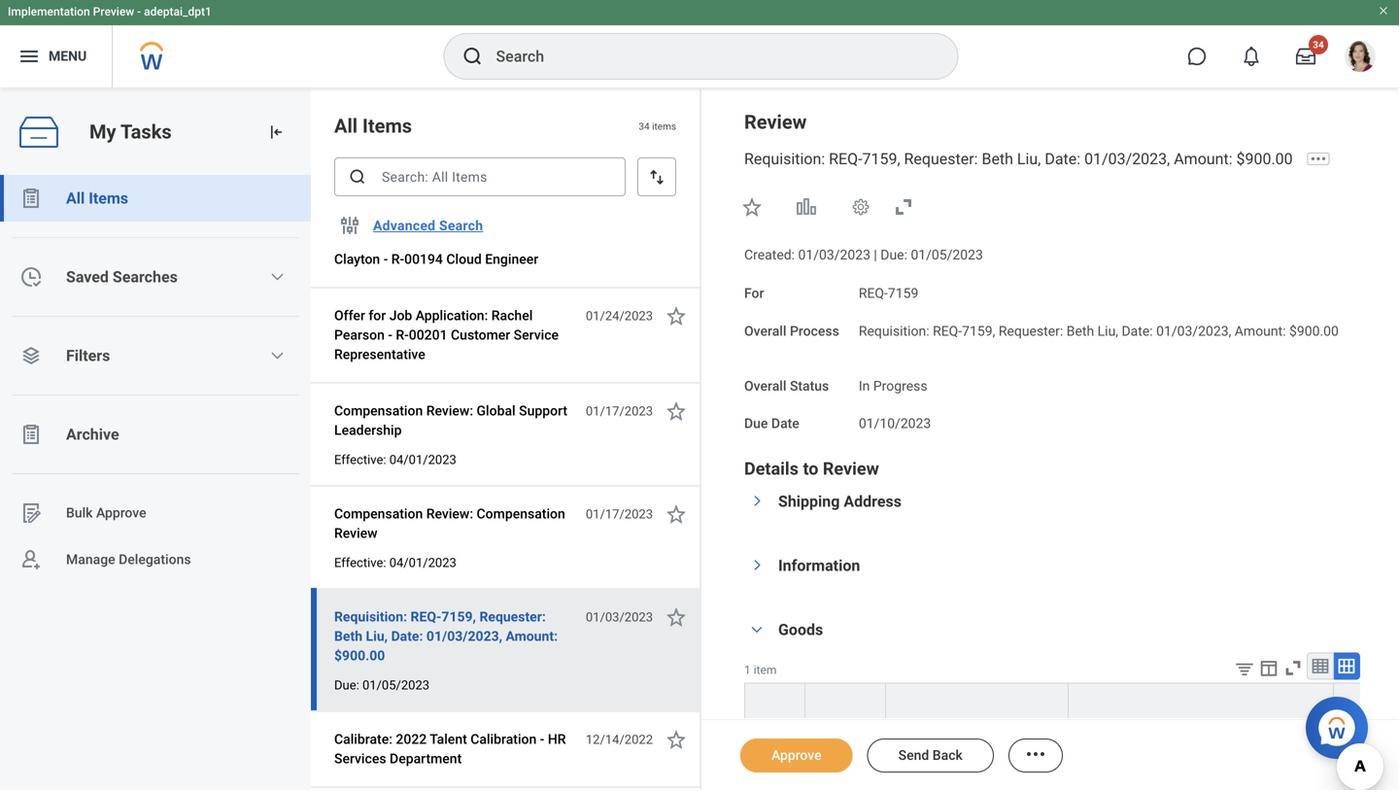 Task type: locate. For each thing, give the bounding box(es) containing it.
1 vertical spatial 7159,
[[963, 323, 996, 339]]

beth
[[982, 150, 1014, 168], [1067, 323, 1095, 339], [334, 628, 363, 645]]

list
[[0, 175, 311, 583]]

0 vertical spatial approve
[[96, 505, 146, 521]]

1 application: from the top
[[416, 232, 488, 248]]

for
[[369, 232, 386, 248], [369, 308, 386, 324]]

overall status
[[745, 378, 830, 394]]

progress
[[874, 378, 928, 394]]

job up 00194
[[390, 232, 412, 248]]

‎- for pearson
[[388, 327, 393, 343]]

for inside offer for job application: sergio clayton ‎- r-00194 cloud engineer
[[369, 232, 386, 248]]

due:
[[881, 247, 908, 263], [334, 678, 359, 693]]

‎- for clayton
[[384, 251, 388, 267]]

inbox large image
[[1297, 47, 1316, 66]]

2 review: from the top
[[427, 506, 473, 522]]

menu
[[49, 48, 87, 64]]

$900.00 for overall process
[[1290, 323, 1339, 339]]

1 offer from the top
[[334, 232, 365, 248]]

advanced search button
[[366, 206, 491, 245]]

2 vertical spatial amount:
[[506, 628, 558, 645]]

review: inside 'compensation review: global support leadership'
[[427, 403, 473, 419]]

0 horizontal spatial search image
[[348, 167, 367, 187]]

0 vertical spatial overall
[[745, 323, 787, 339]]

approve inside "button"
[[772, 748, 822, 764]]

offer inside offer for job application: sergio clayton ‎- r-00194 cloud engineer
[[334, 232, 365, 248]]

34 left profile logan mcneil image
[[1314, 39, 1325, 51]]

all right transformation import icon
[[334, 115, 358, 138]]

application: inside offer for job application: sergio clayton ‎- r-00194 cloud engineer
[[416, 232, 488, 248]]

0 horizontal spatial beth
[[334, 628, 363, 645]]

r- inside offer for job application: sergio clayton ‎- r-00194 cloud engineer
[[392, 251, 405, 267]]

job inside offer for job application: sergio clayton ‎- r-00194 cloud engineer
[[390, 232, 412, 248]]

2 horizontal spatial liu,
[[1098, 323, 1119, 339]]

beth for overall process
[[1067, 323, 1095, 339]]

perspective image
[[19, 344, 43, 367]]

1 clipboard image from the top
[[19, 187, 43, 210]]

clipboard image
[[19, 187, 43, 210], [19, 423, 43, 446]]

1 vertical spatial effective: 04/01/2023
[[334, 556, 457, 570]]

04/01/2023
[[390, 453, 457, 467], [390, 556, 457, 570]]

all items inside item list element
[[334, 115, 412, 138]]

justify image
[[17, 45, 41, 68]]

0 vertical spatial due:
[[881, 247, 908, 263]]

7159, for overall process
[[963, 323, 996, 339]]

1 overall from the top
[[745, 323, 787, 339]]

‎-
[[384, 251, 388, 267], [388, 327, 393, 343]]

items inside item list element
[[363, 115, 412, 138]]

1 horizontal spatial approve
[[772, 748, 822, 764]]

0 horizontal spatial 7159,
[[442, 609, 476, 625]]

0 vertical spatial review
[[745, 111, 807, 134]]

due: up calibrate: at the left bottom
[[334, 678, 359, 693]]

due: inside item list element
[[334, 678, 359, 693]]

01/03/2023, inside button
[[427, 628, 503, 645]]

date:
[[1045, 150, 1081, 168], [1122, 323, 1154, 339], [391, 628, 423, 645]]

chevron down image up 1 item
[[746, 623, 769, 637]]

0 vertical spatial effective:
[[334, 453, 386, 467]]

2 horizontal spatial date:
[[1122, 323, 1154, 339]]

0 horizontal spatial liu,
[[366, 628, 388, 645]]

saved
[[66, 268, 109, 286]]

2 for from the top
[[369, 308, 386, 324]]

2 effective: 04/01/2023 from the top
[[334, 556, 457, 570]]

2 offer from the top
[[334, 308, 365, 324]]

star image for 01/24/2023
[[665, 304, 688, 328]]

34 inside button
[[1314, 39, 1325, 51]]

2 overall from the top
[[745, 378, 787, 394]]

01/17/2023
[[586, 404, 653, 419], [586, 507, 653, 522]]

2 horizontal spatial 7159,
[[963, 323, 996, 339]]

0 vertical spatial job
[[390, 232, 412, 248]]

offer inside offer for job application: rachel pearson ‎- r-00201 customer service representative
[[334, 308, 365, 324]]

2 horizontal spatial beth
[[1067, 323, 1095, 339]]

effective: 04/01/2023 down compensation review: compensation review
[[334, 556, 457, 570]]

related actions image
[[1024, 743, 1048, 766]]

beth inside button
[[334, 628, 363, 645]]

chevron down image for goods
[[746, 623, 769, 637]]

r-
[[392, 251, 405, 267], [396, 327, 409, 343]]

2 01/17/2023 from the top
[[586, 507, 653, 522]]

1 vertical spatial search image
[[348, 167, 367, 187]]

34 inside item list element
[[639, 120, 650, 132]]

1 04/01/2023 from the top
[[390, 453, 457, 467]]

goods
[[779, 621, 824, 639]]

clipboard image inside all items button
[[19, 187, 43, 210]]

application: inside offer for job application: rachel pearson ‎- r-00201 customer service representative
[[416, 308, 488, 324]]

star image for effective: 04/01/2023
[[665, 503, 688, 526]]

‎- up representative
[[388, 327, 393, 343]]

2 vertical spatial 01/03/2023,
[[427, 628, 503, 645]]

review
[[745, 111, 807, 134], [823, 459, 880, 479], [334, 525, 378, 541]]

in
[[859, 378, 870, 394]]

effective: 04/01/2023 for compensation review: compensation review
[[334, 556, 457, 570]]

application:
[[416, 232, 488, 248], [416, 308, 488, 324]]

details
[[745, 459, 799, 479]]

clipboard image left "archive"
[[19, 423, 43, 446]]

address
[[844, 492, 902, 511]]

requester: for review
[[905, 150, 978, 168]]

offer
[[334, 232, 365, 248], [334, 308, 365, 324]]

- inside menu banner
[[137, 5, 141, 18]]

2 star image from the top
[[665, 606, 688, 629]]

compensation inside 'compensation review: global support leadership'
[[334, 403, 423, 419]]

1 vertical spatial offer
[[334, 308, 365, 324]]

0 horizontal spatial 34
[[639, 120, 650, 132]]

2 vertical spatial requisition:
[[334, 609, 407, 625]]

01/05/2023 up 2022
[[363, 678, 430, 693]]

1 effective: from the top
[[334, 453, 386, 467]]

application: up cloud
[[416, 232, 488, 248]]

2 vertical spatial star image
[[665, 728, 688, 751]]

0 vertical spatial star image
[[665, 400, 688, 423]]

1 vertical spatial 01/05/2023
[[363, 678, 430, 693]]

0 vertical spatial amount:
[[1175, 150, 1233, 168]]

all inside button
[[66, 189, 85, 208]]

date: inside requisition: req-7159, requester: beth liu, date: 01/03/2023, amount: $900.00 element
[[1122, 323, 1154, 339]]

1 horizontal spatial 01/05/2023
[[911, 247, 984, 263]]

1 vertical spatial 34
[[639, 120, 650, 132]]

2 horizontal spatial review
[[823, 459, 880, 479]]

1 horizontal spatial search image
[[461, 45, 485, 68]]

effective: 04/01/2023 down leadership
[[334, 453, 457, 467]]

r- down advanced
[[392, 251, 405, 267]]

row
[[745, 683, 1400, 738]]

00194
[[405, 251, 443, 267]]

compensation for compensation review: global support leadership
[[334, 403, 423, 419]]

application: up 00201
[[416, 308, 488, 324]]

r- up representative
[[396, 327, 409, 343]]

clipboard image for all items
[[19, 187, 43, 210]]

overall up "due date"
[[745, 378, 787, 394]]

0 vertical spatial 7159,
[[863, 150, 901, 168]]

offer up clayton
[[334, 232, 365, 248]]

01/05/2023 up 7159
[[911, 247, 984, 263]]

1 horizontal spatial requester:
[[905, 150, 978, 168]]

0 horizontal spatial 01/03/2023
[[586, 610, 653, 625]]

bulk approve link
[[0, 490, 311, 537]]

0 vertical spatial beth
[[982, 150, 1014, 168]]

review: for global
[[427, 403, 473, 419]]

manage
[[66, 552, 115, 568]]

04/01/2023 for compensation
[[390, 556, 457, 570]]

0 vertical spatial all
[[334, 115, 358, 138]]

1 vertical spatial amount:
[[1235, 323, 1287, 339]]

1 01/17/2023 from the top
[[586, 404, 653, 419]]

requester:
[[905, 150, 978, 168], [999, 323, 1064, 339], [480, 609, 546, 625]]

0 vertical spatial 01/03/2023
[[799, 247, 871, 263]]

0 horizontal spatial date:
[[391, 628, 423, 645]]

preview
[[93, 5, 134, 18]]

clipboard image inside archive button
[[19, 423, 43, 446]]

overall down for
[[745, 323, 787, 339]]

amount:
[[1175, 150, 1233, 168], [1235, 323, 1287, 339], [506, 628, 558, 645]]

all items inside button
[[66, 189, 128, 208]]

search image
[[461, 45, 485, 68], [348, 167, 367, 187]]

‎- inside offer for job application: sergio clayton ‎- r-00194 cloud engineer
[[384, 251, 388, 267]]

hr
[[548, 732, 566, 748]]

$900.00
[[1237, 150, 1294, 168], [1290, 323, 1339, 339], [334, 648, 385, 664]]

approve
[[96, 505, 146, 521], [772, 748, 822, 764]]

bulk approve
[[66, 505, 146, 521]]

my tasks
[[89, 121, 172, 143]]

select to filter grid data image
[[1235, 658, 1256, 679]]

chevron down image down chevron down icon
[[270, 348, 285, 364]]

0 vertical spatial r-
[[392, 251, 405, 267]]

rename image
[[19, 502, 43, 525]]

requester: for overall process
[[999, 323, 1064, 339]]

1 vertical spatial for
[[369, 308, 386, 324]]

- inside calibrate: 2022 talent calibration - hr services department
[[540, 732, 545, 748]]

0 vertical spatial 34
[[1314, 39, 1325, 51]]

effective: for compensation review: compensation review
[[334, 556, 386, 570]]

04/01/2023 down 'compensation review: global support leadership'
[[390, 453, 457, 467]]

1 horizontal spatial all items
[[334, 115, 412, 138]]

1 vertical spatial date:
[[1122, 323, 1154, 339]]

overall process
[[745, 323, 840, 339]]

0 vertical spatial search image
[[461, 45, 485, 68]]

0 horizontal spatial requester:
[[480, 609, 546, 625]]

0 horizontal spatial all items
[[66, 189, 128, 208]]

fullscreen image
[[892, 195, 916, 219], [1283, 657, 1305, 679]]

0 vertical spatial all items
[[334, 115, 412, 138]]

goods group
[[745, 617, 1400, 790]]

1 for from the top
[[369, 232, 386, 248]]

34 left items
[[639, 120, 650, 132]]

2 vertical spatial 7159,
[[442, 609, 476, 625]]

chevron down image down details
[[751, 489, 765, 513]]

req-
[[829, 150, 863, 168], [859, 285, 888, 301], [933, 323, 963, 339], [411, 609, 442, 625]]

job up 00201
[[390, 308, 412, 324]]

approve right bulk
[[96, 505, 146, 521]]

r- inside offer for job application: rachel pearson ‎- r-00201 customer service representative
[[396, 327, 409, 343]]

Search: All Items text field
[[334, 157, 626, 196]]

04/01/2023 down compensation review: compensation review
[[390, 556, 457, 570]]

‎- inside offer for job application: rachel pearson ‎- r-00201 customer service representative
[[388, 327, 393, 343]]

application: for cloud
[[416, 232, 488, 248]]

7159, for review
[[863, 150, 901, 168]]

0 vertical spatial requisition: req-7159, requester: beth liu, date: 01/03/2023, amount: $900.00
[[745, 150, 1294, 168]]

1 vertical spatial items
[[89, 189, 128, 208]]

1 horizontal spatial amount:
[[1175, 150, 1233, 168]]

0 vertical spatial ‎-
[[384, 251, 388, 267]]

2 horizontal spatial amount:
[[1235, 323, 1287, 339]]

for inside offer for job application: rachel pearson ‎- r-00201 customer service representative
[[369, 308, 386, 324]]

review: down compensation review: global support leadership button
[[427, 506, 473, 522]]

requisition: up due: 01/05/2023
[[334, 609, 407, 625]]

due date element
[[859, 404, 932, 433]]

2 horizontal spatial requisition:
[[859, 323, 930, 339]]

chevron down image for information
[[751, 553, 765, 577]]

service
[[514, 327, 559, 343]]

clipboard image up clock check icon
[[19, 187, 43, 210]]

delegations
[[119, 552, 191, 568]]

advanced search
[[373, 218, 483, 234]]

compensation review: compensation review
[[334, 506, 566, 541]]

1 vertical spatial requester:
[[999, 323, 1064, 339]]

archive
[[66, 425, 119, 444]]

1 horizontal spatial -
[[540, 732, 545, 748]]

star image
[[665, 400, 688, 423], [665, 606, 688, 629], [665, 728, 688, 751]]

0 vertical spatial items
[[363, 115, 412, 138]]

0 vertical spatial $900.00
[[1237, 150, 1294, 168]]

for up clayton
[[369, 232, 386, 248]]

2 effective: from the top
[[334, 556, 386, 570]]

filters
[[66, 347, 110, 365]]

close environment banner image
[[1378, 5, 1390, 17]]

- left hr
[[540, 732, 545, 748]]

2 vertical spatial $900.00
[[334, 648, 385, 664]]

1 review: from the top
[[427, 403, 473, 419]]

fullscreen image right gear image
[[892, 195, 916, 219]]

$900.00 for review
[[1237, 150, 1294, 168]]

clock check image
[[19, 265, 43, 289]]

review: left global at the bottom
[[427, 403, 473, 419]]

amount: inside button
[[506, 628, 558, 645]]

$900.00 inside button
[[334, 648, 385, 664]]

all up saved
[[66, 189, 85, 208]]

0 horizontal spatial approve
[[96, 505, 146, 521]]

-
[[137, 5, 141, 18], [540, 732, 545, 748]]

all items button
[[0, 175, 311, 222]]

leadership
[[334, 422, 402, 438]]

review inside compensation review: compensation review
[[334, 525, 378, 541]]

34 for 34
[[1314, 39, 1325, 51]]

0 vertical spatial clipboard image
[[19, 187, 43, 210]]

01/03/2023, for review
[[1085, 150, 1171, 168]]

0 horizontal spatial review
[[334, 525, 378, 541]]

status
[[790, 378, 830, 394]]

01/17/2023 for compensation review: compensation review
[[586, 507, 653, 522]]

star image
[[741, 195, 764, 219], [665, 304, 688, 328], [665, 503, 688, 526]]

1 vertical spatial -
[[540, 732, 545, 748]]

2 vertical spatial date:
[[391, 628, 423, 645]]

2 vertical spatial requester:
[[480, 609, 546, 625]]

overall for overall status
[[745, 378, 787, 394]]

support
[[519, 403, 568, 419]]

1 vertical spatial $900.00
[[1290, 323, 1339, 339]]

company
[[895, 717, 945, 730]]

chevron down image left information
[[751, 553, 765, 577]]

send back button
[[868, 739, 994, 773]]

1 star image from the top
[[665, 400, 688, 423]]

0 vertical spatial requester:
[[905, 150, 978, 168]]

1 vertical spatial all items
[[66, 189, 128, 208]]

2 horizontal spatial requester:
[[999, 323, 1064, 339]]

01/03/2023,
[[1085, 150, 1171, 168], [1157, 323, 1232, 339], [427, 628, 503, 645]]

0 horizontal spatial due:
[[334, 678, 359, 693]]

configure image
[[338, 214, 362, 237]]

calibrate:
[[334, 732, 393, 748]]

1 horizontal spatial items
[[363, 115, 412, 138]]

2 vertical spatial liu,
[[366, 628, 388, 645]]

compensation for compensation review: compensation review
[[334, 506, 423, 522]]

approve down "line"
[[772, 748, 822, 764]]

0 vertical spatial liu,
[[1018, 150, 1042, 168]]

2 application: from the top
[[416, 308, 488, 324]]

1 vertical spatial beth
[[1067, 323, 1095, 339]]

0 horizontal spatial fullscreen image
[[892, 195, 916, 219]]

‎- right clayton
[[384, 251, 388, 267]]

requisition: req-7159, requester: beth liu, date: 01/03/2023, amount: $900.00 inside button
[[334, 609, 558, 664]]

0 vertical spatial review:
[[427, 403, 473, 419]]

toolbar
[[1220, 653, 1361, 683]]

chevron down image
[[270, 348, 285, 364], [751, 489, 765, 513], [751, 553, 765, 577], [746, 623, 769, 637]]

requisition: req-7159, requester: beth liu, date: 01/03/2023, amount: $900.00 for review
[[745, 150, 1294, 168]]

offer up pearson
[[334, 308, 365, 324]]

1 vertical spatial star image
[[665, 606, 688, 629]]

effective:
[[334, 453, 386, 467], [334, 556, 386, 570]]

1 vertical spatial clipboard image
[[19, 423, 43, 446]]

global
[[477, 403, 516, 419]]

clayton
[[334, 251, 380, 267]]

for up pearson
[[369, 308, 386, 324]]

requisition: inside requisition: req-7159, requester: beth liu, date: 01/03/2023, amount: $900.00
[[334, 609, 407, 625]]

1 horizontal spatial all
[[334, 115, 358, 138]]

date: for review
[[1045, 150, 1081, 168]]

2 vertical spatial requisition: req-7159, requester: beth liu, date: 01/03/2023, amount: $900.00
[[334, 609, 558, 664]]

department
[[390, 751, 462, 767]]

requisition: req-7159, requester: beth liu, date: 01/03/2023, amount: $900.00 for overall process
[[859, 323, 1339, 339]]

sort image
[[647, 167, 667, 187]]

2 job from the top
[[390, 308, 412, 324]]

action bar region
[[702, 719, 1400, 790]]

1 vertical spatial requisition: req-7159, requester: beth liu, date: 01/03/2023, amount: $900.00
[[859, 323, 1339, 339]]

1 horizontal spatial liu,
[[1018, 150, 1042, 168]]

requisition: req-7159, requester: beth liu, date: 01/03/2023, amount: $900.00 element
[[745, 150, 1305, 168], [859, 319, 1339, 339]]

review:
[[427, 403, 473, 419], [427, 506, 473, 522]]

job inside offer for job application: rachel pearson ‎- r-00201 customer service representative
[[390, 308, 412, 324]]

1 vertical spatial r-
[[396, 327, 409, 343]]

r- for 00201
[[396, 327, 409, 343]]

2 04/01/2023 from the top
[[390, 556, 457, 570]]

1 vertical spatial 04/01/2023
[[390, 556, 457, 570]]

0 vertical spatial 01/05/2023
[[911, 247, 984, 263]]

1 effective: 04/01/2023 from the top
[[334, 453, 457, 467]]

2 vertical spatial beth
[[334, 628, 363, 645]]

- right preview
[[137, 5, 141, 18]]

1 horizontal spatial 7159,
[[863, 150, 901, 168]]

requisition: down the req-7159
[[859, 323, 930, 339]]

1 vertical spatial ‎-
[[388, 327, 393, 343]]

0 horizontal spatial 01/05/2023
[[363, 678, 430, 693]]

2022
[[396, 732, 427, 748]]

table image
[[1311, 657, 1331, 676]]

1 vertical spatial 01/17/2023
[[586, 507, 653, 522]]

chevron down image inside filters dropdown button
[[270, 348, 285, 364]]

requisition: up view related information icon
[[745, 150, 826, 168]]

1 horizontal spatial requisition:
[[745, 150, 826, 168]]

1 vertical spatial review:
[[427, 506, 473, 522]]

1 job from the top
[[390, 232, 412, 248]]

requisition:
[[745, 150, 826, 168], [859, 323, 930, 339], [334, 609, 407, 625]]

0 vertical spatial requisition: req-7159, requester: beth liu, date: 01/03/2023, amount: $900.00 element
[[745, 150, 1305, 168]]

review: inside compensation review: compensation review
[[427, 506, 473, 522]]

bulk
[[66, 505, 93, 521]]

calibrate: 2022 talent calibration - hr services department
[[334, 732, 566, 767]]

2 vertical spatial review
[[334, 525, 378, 541]]

04/01/2023 for global
[[390, 453, 457, 467]]

date
[[772, 416, 800, 432]]

item button
[[1069, 684, 1334, 736]]

1 vertical spatial approve
[[772, 748, 822, 764]]

2 clipboard image from the top
[[19, 423, 43, 446]]

clipboard image for archive
[[19, 423, 43, 446]]

fullscreen image right click to view/edit grid preferences image
[[1283, 657, 1305, 679]]

information button
[[779, 556, 861, 575]]

due: 01/05/2023
[[334, 678, 430, 693]]

1 vertical spatial requisition:
[[859, 323, 930, 339]]

00201
[[409, 327, 448, 343]]

due: right |
[[881, 247, 908, 263]]

1 horizontal spatial beth
[[982, 150, 1014, 168]]



Task type: describe. For each thing, give the bounding box(es) containing it.
transformation import image
[[266, 122, 286, 142]]

item list element
[[311, 89, 702, 790]]

job for 00194
[[390, 232, 412, 248]]

archive button
[[0, 411, 311, 458]]

workday assistant region
[[1307, 689, 1377, 759]]

calibration
[[471, 732, 537, 748]]

representative
[[334, 347, 426, 363]]

send back
[[899, 748, 963, 764]]

chevron down image for shipping address
[[751, 489, 765, 513]]

click to view/edit grid preferences image
[[1259, 657, 1280, 679]]

chevron down image
[[270, 269, 285, 285]]

services
[[334, 751, 386, 767]]

req-7159
[[859, 285, 919, 301]]

expand table image
[[1338, 657, 1357, 676]]

|
[[874, 247, 878, 263]]

engineer
[[485, 251, 539, 267]]

compensation review: global support leadership button
[[334, 400, 576, 442]]

review: for compensation
[[427, 506, 473, 522]]

created: 01/03/2023 | due: 01/05/2023
[[745, 247, 984, 263]]

customer
[[451, 327, 511, 343]]

created:
[[745, 247, 795, 263]]

Search Workday  search field
[[496, 35, 918, 78]]

01/03/2023, for overall process
[[1157, 323, 1232, 339]]

amount: for review
[[1175, 150, 1233, 168]]

details to review
[[745, 459, 880, 479]]

talent
[[430, 732, 467, 748]]

job for 00201
[[390, 308, 412, 324]]

for for pearson
[[369, 308, 386, 324]]

12/14/2022
[[586, 733, 653, 747]]

adeptai_dpt1
[[144, 5, 212, 18]]

profile logan mcneil image
[[1345, 41, 1377, 76]]

compensation review: global support leadership
[[334, 403, 568, 438]]

approve button
[[741, 739, 853, 773]]

7159, inside button
[[442, 609, 476, 625]]

for
[[745, 285, 765, 301]]

due date
[[745, 416, 800, 432]]

01/03/2023 inside item list element
[[586, 610, 653, 625]]

req-7159 element
[[859, 281, 919, 301]]

notifications large image
[[1242, 47, 1262, 66]]

company column header
[[887, 683, 1069, 738]]

liu, for review
[[1018, 150, 1042, 168]]

to
[[803, 459, 819, 479]]

view related information image
[[795, 195, 819, 219]]

searches
[[113, 268, 178, 286]]

offer for job application: sergio clayton ‎- r-00194 cloud engineer
[[334, 232, 539, 267]]

star image for compensation review: global support leadership
[[665, 400, 688, 423]]

manage delegations
[[66, 552, 191, 568]]

beth for review
[[982, 150, 1014, 168]]

requisition: for review
[[745, 150, 826, 168]]

manage delegations link
[[0, 537, 311, 583]]

image button
[[806, 684, 886, 736]]

requisition: req-7159, requester: beth liu, date: 01/03/2023, amount: $900.00 button
[[334, 606, 576, 668]]

liu, for overall process
[[1098, 323, 1119, 339]]

liu, inside button
[[366, 628, 388, 645]]

back
[[933, 748, 963, 764]]

star image for requisition: req-7159, requester: beth liu, date: 01/03/2023, amount: $900.00
[[665, 606, 688, 629]]

requisition: req-7159, requester: beth liu, date: 01/03/2023, amount: $900.00 element for overall process
[[859, 319, 1339, 339]]

information
[[779, 556, 861, 575]]

1
[[745, 663, 751, 677]]

date: for overall process
[[1122, 323, 1154, 339]]

offer for offer for job application: rachel pearson ‎- r-00201 customer service representative
[[334, 308, 365, 324]]

r- for 00194
[[392, 251, 405, 267]]

item
[[1078, 717, 1102, 730]]

my tasks element
[[0, 89, 311, 790]]

0 vertical spatial star image
[[741, 195, 764, 219]]

1 item
[[745, 663, 777, 677]]

line
[[754, 717, 776, 730]]

offer for job application: sergio clayton ‎- r-00194 cloud engineer button
[[334, 228, 576, 271]]

requester: inside requisition: req-7159, requester: beth liu, date: 01/03/2023, amount: $900.00
[[480, 609, 546, 625]]

items inside button
[[89, 189, 128, 208]]

amount: for overall process
[[1235, 323, 1287, 339]]

list containing all items
[[0, 175, 311, 583]]

implementation
[[8, 5, 90, 18]]

requisition: for overall process
[[859, 323, 930, 339]]

sergio
[[492, 232, 531, 248]]

shipping address
[[779, 492, 902, 511]]

image column header
[[806, 683, 887, 738]]

1 horizontal spatial review
[[745, 111, 807, 134]]

3 star image from the top
[[665, 728, 688, 751]]

1 horizontal spatial due:
[[881, 247, 908, 263]]

compensation review: compensation review button
[[334, 503, 576, 545]]

01/05/2023 inside item list element
[[363, 678, 430, 693]]

34 items
[[639, 120, 677, 132]]

34 button
[[1285, 35, 1329, 78]]

send
[[899, 748, 930, 764]]

in progress
[[859, 378, 928, 394]]

toolbar inside goods group
[[1220, 653, 1361, 683]]

my
[[89, 121, 116, 143]]

filters button
[[0, 332, 311, 379]]

7159
[[888, 285, 919, 301]]

offer for job application: rachel pearson ‎- r-00201 customer service representative
[[334, 308, 559, 363]]

offer for job application: rachel pearson ‎- r-00201 customer service representative button
[[334, 304, 576, 366]]

quantity
[[1343, 717, 1387, 730]]

implementation preview -   adeptai_dpt1
[[8, 5, 212, 18]]

due
[[745, 416, 768, 432]]

req- inside button
[[411, 609, 442, 625]]

goods button
[[779, 621, 824, 639]]

pearson
[[334, 327, 385, 343]]

requisition: req-7159, requester: beth liu, date: 01/03/2023, amount: $900.00 element for review
[[745, 150, 1305, 168]]

menu button
[[0, 25, 112, 87]]

rachel
[[492, 308, 533, 324]]

01/17/2023 for compensation review: global support leadership
[[586, 404, 653, 419]]

for for clayton
[[369, 232, 386, 248]]

overall status element
[[859, 366, 928, 395]]

tasks
[[120, 121, 172, 143]]

saved searches
[[66, 268, 178, 286]]

approve inside my tasks element
[[96, 505, 146, 521]]

item
[[754, 663, 777, 677]]

shipping
[[779, 492, 840, 511]]

user plus image
[[19, 548, 43, 572]]

effective: 04/01/2023 for compensation review: global support leadership
[[334, 453, 457, 467]]

menu banner
[[0, 0, 1400, 87]]

advanced
[[373, 218, 436, 234]]

saved searches button
[[0, 254, 311, 300]]

quantity button
[[1335, 684, 1400, 736]]

company button
[[887, 684, 1068, 736]]

line column header
[[745, 683, 806, 738]]

all inside item list element
[[334, 115, 358, 138]]

offer for offer for job application: sergio clayton ‎- r-00194 cloud engineer
[[334, 232, 365, 248]]

image
[[815, 717, 847, 730]]

effective: for compensation review: global support leadership
[[334, 453, 386, 467]]

cloud
[[447, 251, 482, 267]]

shipping address button
[[779, 492, 902, 511]]

row containing line
[[745, 683, 1400, 738]]

items
[[652, 120, 677, 132]]

1 horizontal spatial fullscreen image
[[1283, 657, 1305, 679]]

overall for overall process
[[745, 323, 787, 339]]

search
[[439, 218, 483, 234]]

line button
[[746, 684, 805, 736]]

date: inside requisition: req-7159, requester: beth liu, date: 01/03/2023, amount: $900.00 button
[[391, 628, 423, 645]]

application: for customer
[[416, 308, 488, 324]]

process
[[790, 323, 840, 339]]

gear image
[[852, 197, 871, 217]]

34 for 34 items
[[639, 120, 650, 132]]



Task type: vqa. For each thing, say whether or not it's contained in the screenshot.


